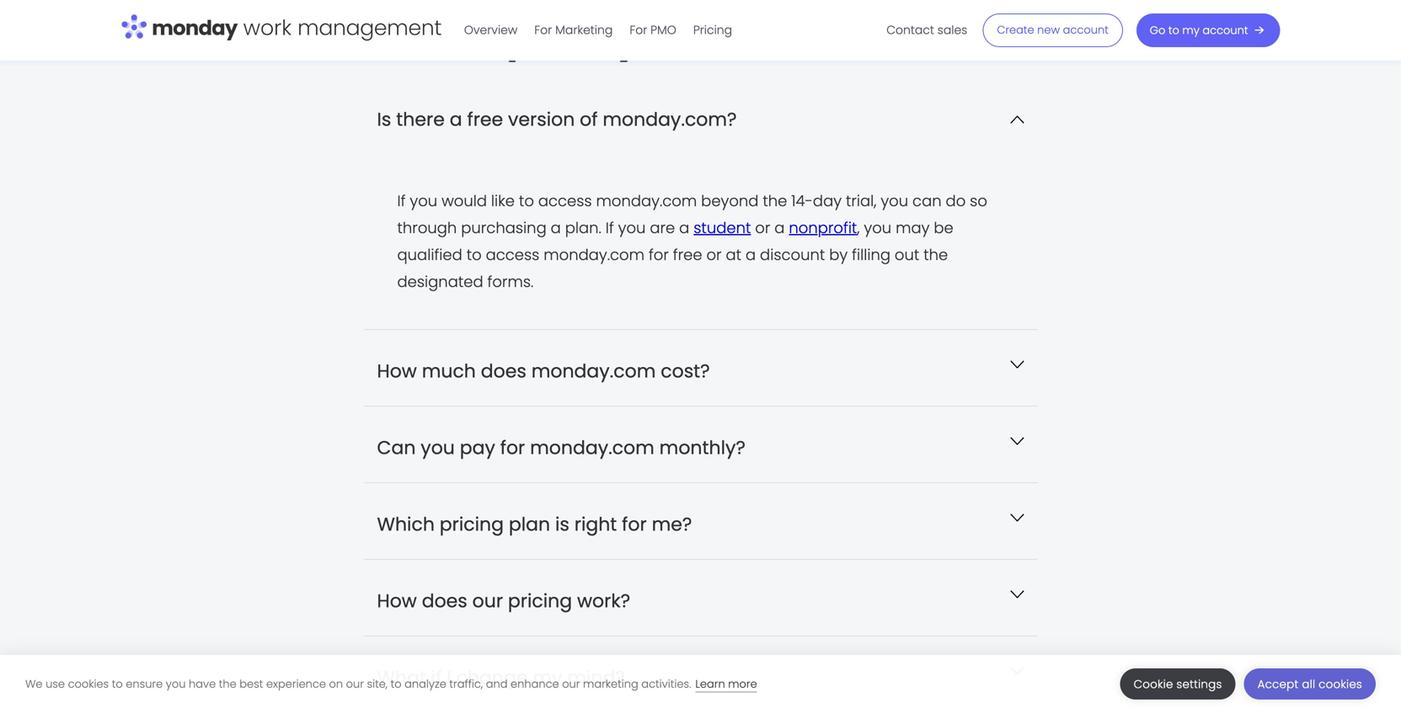 Task type: describe. For each thing, give the bounding box(es) containing it.
go to my account
[[1150, 23, 1249, 38]]

and
[[486, 677, 508, 692]]

go
[[1150, 23, 1166, 38]]

my
[[1183, 23, 1200, 38]]

you left are
[[618, 217, 646, 239]]

can you pay for monday.com monthly?
[[377, 435, 746, 461]]

asked
[[648, 13, 767, 65]]

cookie settings button
[[1121, 669, 1236, 700]]

does inside dropdown button
[[422, 589, 468, 614]]

is there a free version of monday.com? button
[[364, 78, 1038, 154]]

for pmo
[[630, 22, 677, 38]]

you inside dialog
[[166, 677, 186, 692]]

14-
[[792, 190, 813, 212]]

designated
[[397, 271, 483, 293]]

monday.com inside if you would like to access monday.com beyond the 14-day trial, you can do so through purchasing a plan. if you are a
[[596, 190, 697, 212]]

activities.
[[642, 677, 692, 692]]

0 horizontal spatial our
[[346, 677, 364, 692]]

questions
[[775, 13, 968, 65]]

learn more link
[[696, 677, 757, 693]]

overview
[[464, 22, 518, 38]]

version
[[508, 106, 575, 132]]

for marketing link
[[526, 17, 621, 44]]

out
[[895, 244, 920, 266]]

use
[[46, 677, 65, 692]]

to inside , you may be qualified to access monday.com for free or at a discount by filling out the designated forms.
[[467, 244, 482, 266]]

accept
[[1258, 677, 1299, 693]]

create new account
[[997, 22, 1109, 38]]

which pricing plan is right for me? button
[[364, 484, 1038, 560]]

nonprofit link
[[789, 217, 857, 239]]

site,
[[367, 677, 388, 692]]

plan
[[509, 512, 550, 538]]

learn
[[696, 677, 725, 692]]

to inside if you would like to access monday.com beyond the 14-day trial, you can do so through purchasing a plan. if you are a
[[519, 190, 534, 212]]

main element
[[456, 0, 1281, 61]]

pricing inside "which pricing plan is right for me?" "dropdown button"
[[440, 512, 504, 538]]

a up discount
[[775, 217, 785, 239]]

pricing inside how does our pricing work? dropdown button
[[508, 589, 572, 614]]

you up through
[[410, 190, 438, 212]]

create
[[997, 22, 1035, 38]]

trial,
[[846, 190, 877, 212]]

create new account button
[[983, 13, 1123, 47]]

0 vertical spatial or
[[755, 217, 771, 239]]

cookies for use
[[68, 677, 109, 692]]

traffic,
[[450, 677, 483, 692]]

monday.com inside , you may be qualified to access monday.com for free or at a discount by filling out the designated forms.
[[544, 244, 645, 266]]

accept all cookies button
[[1245, 669, 1376, 700]]

student
[[694, 217, 751, 239]]

pricing link
[[685, 17, 741, 44]]

enhance
[[511, 677, 559, 692]]

so
[[970, 190, 988, 212]]

to left ensure on the bottom of page
[[112, 677, 123, 692]]

for inside , you may be qualified to access monday.com for free or at a discount by filling out the designated forms.
[[649, 244, 669, 266]]

you up may
[[881, 190, 909, 212]]

contact
[[887, 22, 935, 38]]

may
[[896, 217, 930, 239]]

there
[[396, 106, 445, 132]]

does inside dropdown button
[[481, 358, 527, 384]]

overview link
[[456, 17, 526, 44]]

purchasing
[[461, 217, 547, 239]]

for marketing
[[535, 22, 613, 38]]

marketing
[[583, 677, 639, 692]]

0 horizontal spatial the
[[219, 677, 237, 692]]

to inside button
[[1169, 23, 1180, 38]]

more
[[728, 677, 757, 692]]

our inside how does our pricing work? dropdown button
[[473, 589, 503, 614]]

pricing
[[694, 22, 733, 38]]

would
[[442, 190, 487, 212]]

2 horizontal spatial our
[[562, 677, 580, 692]]

for pmo link
[[621, 17, 685, 44]]

experience
[[266, 677, 326, 692]]

monday.com?
[[603, 106, 737, 132]]

how does our pricing work?
[[377, 589, 631, 614]]

how does our pricing work? button
[[364, 560, 1038, 636]]

day
[[813, 190, 842, 212]]

me?
[[652, 512, 692, 538]]

ensure
[[126, 677, 163, 692]]

monday.com work management image
[[121, 11, 442, 46]]

new
[[1038, 22, 1060, 38]]

you inside , you may be qualified to access monday.com for free or at a discount by filling out the designated forms.
[[864, 217, 892, 239]]

are
[[650, 217, 675, 239]]

pay
[[460, 435, 495, 461]]

for for for marketing
[[535, 22, 552, 38]]

can you pay for monday.com monthly? button
[[364, 407, 1038, 483]]

pmo
[[651, 22, 677, 38]]

beyond
[[701, 190, 759, 212]]

free inside , you may be qualified to access monday.com for free or at a discount by filling out the designated forms.
[[673, 244, 703, 266]]

you inside "dropdown button"
[[421, 435, 455, 461]]

be
[[934, 217, 954, 239]]

the inside , you may be qualified to access monday.com for free or at a discount by filling out the designated forms.
[[924, 244, 948, 266]]

the inside if you would like to access monday.com beyond the 14-day trial, you can do so through purchasing a plan. if you are a
[[763, 190, 788, 212]]

best
[[240, 677, 263, 692]]

0 horizontal spatial account
[[1063, 22, 1109, 38]]



Task type: vqa. For each thing, say whether or not it's contained in the screenshot.
ACCOUNT inside the "BUTTON"
yes



Task type: locate. For each thing, give the bounding box(es) containing it.
have
[[189, 677, 216, 692]]

access up "plan."
[[538, 190, 592, 212]]

can
[[913, 190, 942, 212]]

1 vertical spatial the
[[924, 244, 948, 266]]

is there a free version of monday.com?
[[377, 106, 737, 132]]

1 horizontal spatial cookies
[[1319, 677, 1363, 693]]

for
[[649, 244, 669, 266], [500, 435, 525, 461], [622, 512, 647, 538]]

access inside , you may be qualified to access monday.com for free or at a discount by filling out the designated forms.
[[486, 244, 540, 266]]

is there a free version of monday.com? region
[[397, 188, 1004, 296]]

does
[[481, 358, 527, 384], [422, 589, 468, 614]]

for for for pmo
[[630, 22, 648, 38]]

0 vertical spatial does
[[481, 358, 527, 384]]

1 how from the top
[[377, 358, 417, 384]]

a right there
[[450, 106, 462, 132]]

1 horizontal spatial our
[[473, 589, 503, 614]]

0 horizontal spatial for
[[500, 435, 525, 461]]

can
[[377, 435, 416, 461]]

for left the pmo
[[630, 22, 648, 38]]

student or a nonprofit
[[694, 217, 857, 239]]

a inside dropdown button
[[450, 106, 462, 132]]

cost?
[[661, 358, 710, 384]]

we
[[25, 677, 43, 692]]

is
[[377, 106, 391, 132]]

a right are
[[679, 217, 690, 239]]

0 horizontal spatial pricing
[[440, 512, 504, 538]]

1 for from the left
[[535, 22, 552, 38]]

you left pay
[[421, 435, 455, 461]]

qualified
[[397, 244, 463, 266]]

work?
[[577, 589, 631, 614]]

through
[[397, 217, 457, 239]]

do
[[946, 190, 966, 212]]

you
[[410, 190, 438, 212], [881, 190, 909, 212], [618, 217, 646, 239], [864, 217, 892, 239], [421, 435, 455, 461], [166, 677, 186, 692]]

settings
[[1177, 677, 1223, 693]]

1 vertical spatial how
[[377, 589, 417, 614]]

to right go
[[1169, 23, 1180, 38]]

right
[[575, 512, 617, 538]]

cookie settings
[[1134, 677, 1223, 693]]

how much does monday.com cost? button
[[364, 330, 1038, 406]]

marketing
[[556, 22, 613, 38]]

2 vertical spatial for
[[622, 512, 647, 538]]

monday.com inside "dropdown button"
[[530, 435, 655, 461]]

if
[[397, 190, 406, 212], [606, 217, 614, 239]]

1 horizontal spatial or
[[755, 217, 771, 239]]

the
[[763, 190, 788, 212], [924, 244, 948, 266], [219, 677, 237, 692]]

which
[[377, 512, 435, 538]]

our right enhance
[[562, 677, 580, 692]]

monday.com inside dropdown button
[[532, 358, 656, 384]]

1 horizontal spatial free
[[673, 244, 703, 266]]

account right new
[[1063, 22, 1109, 38]]

analyze
[[405, 677, 447, 692]]

dialog containing cookie settings
[[0, 656, 1402, 714]]

a inside , you may be qualified to access monday.com for free or at a discount by filling out the designated forms.
[[746, 244, 756, 266]]

2 how from the top
[[377, 589, 417, 614]]

go to my account button
[[1137, 13, 1281, 47]]

1 vertical spatial access
[[486, 244, 540, 266]]

for left marketing
[[535, 22, 552, 38]]

0 horizontal spatial cookies
[[68, 677, 109, 692]]

contact sales
[[887, 22, 968, 38]]

1 vertical spatial pricing
[[508, 589, 572, 614]]

0 vertical spatial if
[[397, 190, 406, 212]]

is
[[555, 512, 570, 538]]

if you would like to access monday.com beyond the 14-day trial, you can do so through purchasing a plan. if you are a
[[397, 190, 988, 239]]

1 horizontal spatial the
[[763, 190, 788, 212]]

by
[[830, 244, 848, 266]]

to right site,
[[391, 677, 402, 692]]

1 horizontal spatial pricing
[[508, 589, 572, 614]]

cookies right use
[[68, 677, 109, 692]]

2 horizontal spatial for
[[649, 244, 669, 266]]

1 horizontal spatial for
[[630, 22, 648, 38]]

1 horizontal spatial for
[[622, 512, 647, 538]]

free inside dropdown button
[[467, 106, 503, 132]]

for down are
[[649, 244, 669, 266]]

pricing left plan
[[440, 512, 504, 538]]

0 horizontal spatial does
[[422, 589, 468, 614]]

monthly?
[[660, 435, 746, 461]]

0 vertical spatial the
[[763, 190, 788, 212]]

0 vertical spatial for
[[649, 244, 669, 266]]

monday.com up can you pay for monday.com monthly?
[[532, 358, 656, 384]]

how much does monday.com cost?
[[377, 358, 710, 384]]

or inside , you may be qualified to access monday.com for free or at a discount by filling out the designated forms.
[[707, 244, 722, 266]]

on
[[329, 677, 343, 692]]

account
[[1063, 22, 1109, 38], [1203, 23, 1249, 38]]

you left have
[[166, 677, 186, 692]]

how down which
[[377, 589, 417, 614]]

pricing left work?
[[508, 589, 572, 614]]

contact sales link
[[878, 17, 976, 44]]

how for how does our pricing work?
[[377, 589, 417, 614]]

plan.
[[565, 217, 602, 239]]

2 for from the left
[[630, 22, 648, 38]]

if right "plan."
[[606, 217, 614, 239]]

0 horizontal spatial if
[[397, 190, 406, 212]]

how
[[377, 358, 417, 384], [377, 589, 417, 614]]

0 vertical spatial how
[[377, 358, 417, 384]]

cookie
[[1134, 677, 1174, 693]]

2 vertical spatial the
[[219, 677, 237, 692]]

which pricing plan is right for me?
[[377, 512, 692, 538]]

0 horizontal spatial for
[[535, 22, 552, 38]]

to right like
[[519, 190, 534, 212]]

a right at
[[746, 244, 756, 266]]

2 cookies from the left
[[1319, 677, 1363, 693]]

accept all cookies
[[1258, 677, 1363, 693]]

for
[[535, 22, 552, 38], [630, 22, 648, 38]]

0 vertical spatial access
[[538, 190, 592, 212]]

frequently asked questions
[[434, 13, 968, 65]]

to
[[1169, 23, 1180, 38], [519, 190, 534, 212], [467, 244, 482, 266], [112, 677, 123, 692], [391, 677, 402, 692]]

to down purchasing
[[467, 244, 482, 266]]

1 vertical spatial does
[[422, 589, 468, 614]]

our
[[473, 589, 503, 614], [346, 677, 364, 692], [562, 677, 580, 692]]

cookies inside button
[[1319, 677, 1363, 693]]

0 horizontal spatial or
[[707, 244, 722, 266]]

1 horizontal spatial if
[[606, 217, 614, 239]]

much
[[422, 358, 476, 384]]

for right pay
[[500, 435, 525, 461]]

sales
[[938, 22, 968, 38]]

,
[[857, 217, 860, 239]]

of
[[580, 106, 598, 132]]

free down are
[[673, 244, 703, 266]]

our right on
[[346, 677, 364, 692]]

how inside how much does monday.com cost? dropdown button
[[377, 358, 417, 384]]

0 vertical spatial pricing
[[440, 512, 504, 538]]

how left much
[[377, 358, 417, 384]]

pricing
[[440, 512, 504, 538], [508, 589, 572, 614]]

our up and
[[473, 589, 503, 614]]

frequently
[[434, 13, 640, 65]]

how inside how does our pricing work? dropdown button
[[377, 589, 417, 614]]

discount
[[760, 244, 825, 266]]

we use cookies to ensure you have the best experience on our site, to analyze traffic, and enhance our marketing activities. learn more
[[25, 677, 757, 692]]

1 horizontal spatial does
[[481, 358, 527, 384]]

1 cookies from the left
[[68, 677, 109, 692]]

monday.com up right
[[530, 435, 655, 461]]

cookies right "all"
[[1319, 677, 1363, 693]]

dialog
[[0, 656, 1402, 714]]

the left best
[[219, 677, 237, 692]]

the down be
[[924, 244, 948, 266]]

0 vertical spatial free
[[467, 106, 503, 132]]

for inside 'link'
[[535, 22, 552, 38]]

student link
[[694, 217, 751, 239]]

access
[[538, 190, 592, 212], [486, 244, 540, 266]]

filling
[[852, 244, 891, 266]]

nonprofit
[[789, 217, 857, 239]]

for left me?
[[622, 512, 647, 538]]

access up 'forms.'
[[486, 244, 540, 266]]

2 horizontal spatial the
[[924, 244, 948, 266]]

or left at
[[707, 244, 722, 266]]

how for how much does monday.com cost?
[[377, 358, 417, 384]]

1 vertical spatial free
[[673, 244, 703, 266]]

forms.
[[488, 271, 534, 293]]

0 horizontal spatial free
[[467, 106, 503, 132]]

like
[[491, 190, 515, 212]]

monday.com
[[596, 190, 697, 212], [544, 244, 645, 266], [532, 358, 656, 384], [530, 435, 655, 461]]

the up student or a nonprofit
[[763, 190, 788, 212]]

cookies for all
[[1319, 677, 1363, 693]]

a left "plan."
[[551, 217, 561, 239]]

1 vertical spatial or
[[707, 244, 722, 266]]

1 horizontal spatial account
[[1203, 23, 1249, 38]]

1 vertical spatial for
[[500, 435, 525, 461]]

or up discount
[[755, 217, 771, 239]]

you right ','
[[864, 217, 892, 239]]

free left the 'version'
[[467, 106, 503, 132]]

monday.com up are
[[596, 190, 697, 212]]

monday.com down "plan."
[[544, 244, 645, 266]]

account right my
[[1203, 23, 1249, 38]]

if up through
[[397, 190, 406, 212]]

a
[[450, 106, 462, 132], [551, 217, 561, 239], [679, 217, 690, 239], [775, 217, 785, 239], [746, 244, 756, 266]]

1 vertical spatial if
[[606, 217, 614, 239]]

, you may be qualified to access monday.com for free or at a discount by filling out the designated forms.
[[397, 217, 954, 293]]

access inside if you would like to access monday.com beyond the 14-day trial, you can do so through purchasing a plan. if you are a
[[538, 190, 592, 212]]



